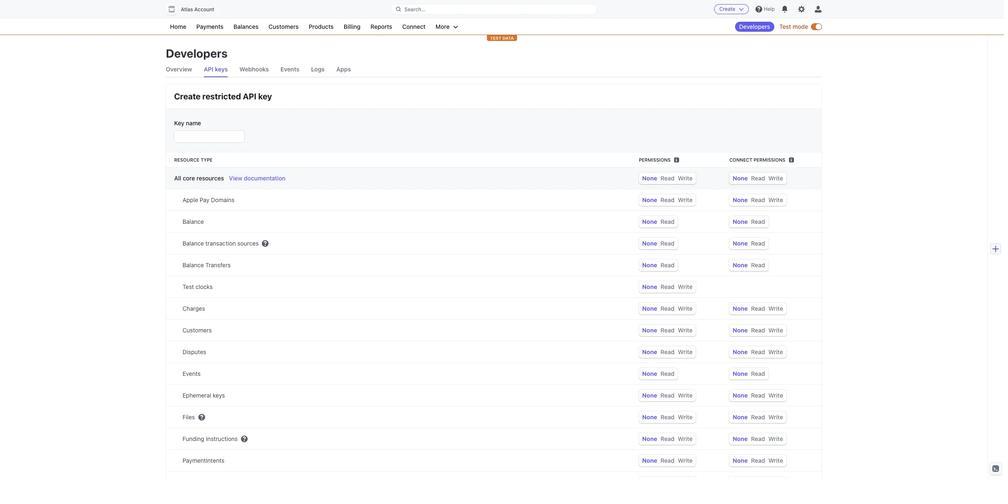 Task type: describe. For each thing, give the bounding box(es) containing it.
tab list containing overview
[[166, 62, 822, 77]]

webhooks
[[240, 66, 269, 73]]

core
[[183, 175, 195, 182]]

help button
[[753, 3, 779, 16]]

create restricted api key
[[174, 92, 272, 101]]

disputes
[[183, 349, 206, 356]]

webhooks link
[[240, 62, 269, 77]]

Search… search field
[[391, 4, 597, 14]]

test for test clocks
[[183, 283, 194, 290]]

test for test mode
[[780, 23, 792, 30]]

files
[[183, 414, 195, 421]]

account
[[194, 6, 214, 13]]

resource type
[[174, 157, 213, 163]]

test
[[491, 36, 502, 41]]

1 vertical spatial developers
[[166, 46, 228, 60]]

data
[[503, 36, 514, 41]]

atlas account button
[[166, 3, 223, 15]]

apple
[[183, 196, 198, 204]]

key name
[[174, 120, 201, 127]]

balance for balance
[[183, 218, 204, 225]]

balance transfers
[[183, 262, 231, 269]]

balance for balance transfers
[[183, 262, 204, 269]]

api inside tab list
[[204, 66, 214, 73]]

test mode
[[780, 23, 809, 30]]

more button
[[432, 22, 463, 32]]

1 horizontal spatial developers
[[740, 23, 771, 30]]

apps link
[[337, 62, 351, 77]]

payments link
[[192, 22, 228, 32]]

payments
[[196, 23, 224, 30]]

logs link
[[311, 62, 325, 77]]

apple pay domains
[[183, 196, 235, 204]]

sources
[[238, 240, 259, 247]]

resource
[[174, 157, 200, 163]]

mode
[[793, 23, 809, 30]]

clocks
[[196, 283, 213, 290]]

apps
[[337, 66, 351, 73]]

balance for balance transaction sources
[[183, 240, 204, 247]]

ephemeral
[[183, 392, 211, 399]]

key
[[174, 120, 184, 127]]

view documentation link
[[229, 174, 286, 183]]

connect link
[[398, 22, 430, 32]]

1 vertical spatial customers
[[183, 327, 212, 334]]

type
[[201, 157, 213, 163]]

0 horizontal spatial events
[[183, 370, 201, 377]]

permissions
[[639, 157, 671, 163]]

reports link
[[367, 22, 397, 32]]

customers link
[[265, 22, 303, 32]]

ephemeral keys
[[183, 392, 225, 399]]

test clocks
[[183, 283, 213, 290]]

documentation
[[244, 175, 286, 182]]

overview link
[[166, 62, 192, 77]]

name
[[186, 120, 201, 127]]

create for create restricted api key
[[174, 92, 201, 101]]

charges
[[183, 305, 205, 312]]

funding instructions
[[183, 436, 238, 443]]



Task type: vqa. For each thing, say whether or not it's contained in the screenshot.
Payments
yes



Task type: locate. For each thing, give the bounding box(es) containing it.
developers link
[[735, 22, 775, 32]]

1 horizontal spatial events
[[281, 66, 300, 73]]

write
[[678, 175, 693, 182], [769, 175, 784, 182], [678, 196, 693, 204], [769, 196, 784, 204], [678, 283, 693, 290], [678, 305, 693, 312], [769, 305, 784, 312], [678, 327, 693, 334], [769, 327, 784, 334], [678, 349, 693, 356], [769, 349, 784, 356], [678, 392, 693, 399], [769, 392, 784, 399], [678, 414, 693, 421], [769, 414, 784, 421], [678, 436, 693, 443], [769, 436, 784, 443], [678, 457, 693, 464], [769, 457, 784, 464]]

balances link
[[230, 22, 263, 32]]

home
[[170, 23, 186, 30]]

test left clocks
[[183, 283, 194, 290]]

1 vertical spatial api
[[243, 92, 257, 101]]

api right overview
[[204, 66, 214, 73]]

keys
[[215, 66, 228, 73], [213, 392, 225, 399]]

connect left permissions at the right of page
[[730, 157, 753, 163]]

key
[[258, 92, 272, 101]]

api keys link
[[204, 62, 228, 77]]

permissions
[[754, 157, 786, 163]]

0 vertical spatial events
[[281, 66, 300, 73]]

events left logs
[[281, 66, 300, 73]]

connect for connect permissions
[[730, 157, 753, 163]]

instructions
[[206, 436, 238, 443]]

balance up balance transfers
[[183, 240, 204, 247]]

restricted
[[203, 92, 241, 101]]

atlas account
[[181, 6, 214, 13]]

1 vertical spatial events
[[183, 370, 201, 377]]

events link
[[281, 62, 300, 77]]

view
[[229, 175, 243, 182]]

0 horizontal spatial customers
[[183, 327, 212, 334]]

write button
[[678, 175, 693, 182], [769, 175, 784, 182], [678, 196, 693, 204], [769, 196, 784, 204], [678, 283, 693, 290], [678, 305, 693, 312], [769, 305, 784, 312], [678, 327, 693, 334], [769, 327, 784, 334], [678, 349, 693, 356], [769, 349, 784, 356], [678, 392, 693, 399], [769, 392, 784, 399], [678, 414, 693, 421], [769, 414, 784, 421], [678, 436, 693, 443], [769, 436, 784, 443], [678, 457, 693, 464], [769, 457, 784, 464]]

billing link
[[340, 22, 365, 32]]

funding
[[183, 436, 204, 443]]

keys for ephemeral keys
[[213, 392, 225, 399]]

read button
[[661, 175, 675, 182], [752, 175, 766, 182], [661, 196, 675, 204], [752, 196, 766, 204], [661, 218, 675, 225], [752, 218, 766, 225], [661, 240, 675, 247], [752, 240, 766, 247], [661, 262, 675, 269], [752, 262, 766, 269], [661, 283, 675, 290], [661, 305, 675, 312], [752, 305, 766, 312], [661, 327, 675, 334], [752, 327, 766, 334], [661, 349, 675, 356], [752, 349, 766, 356], [661, 370, 675, 377], [752, 370, 766, 377], [661, 392, 675, 399], [752, 392, 766, 399], [661, 414, 675, 421], [752, 414, 766, 421], [661, 436, 675, 443], [752, 436, 766, 443], [661, 457, 675, 464], [752, 457, 766, 464]]

products link
[[305, 22, 338, 32]]

none
[[643, 175, 658, 182], [733, 175, 748, 182], [643, 196, 658, 204], [733, 196, 748, 204], [643, 218, 658, 225], [733, 218, 748, 225], [643, 240, 658, 247], [733, 240, 748, 247], [643, 262, 658, 269], [733, 262, 748, 269], [643, 283, 658, 290], [643, 305, 658, 312], [733, 305, 748, 312], [643, 327, 658, 334], [733, 327, 748, 334], [643, 349, 658, 356], [733, 349, 748, 356], [643, 370, 658, 377], [733, 370, 748, 377], [643, 392, 658, 399], [733, 392, 748, 399], [643, 414, 658, 421], [733, 414, 748, 421], [643, 436, 658, 443], [733, 436, 748, 443], [643, 457, 658, 464], [733, 457, 748, 464]]

help
[[764, 6, 775, 12]]

1 vertical spatial keys
[[213, 392, 225, 399]]

create up developers link
[[720, 6, 736, 12]]

billing
[[344, 23, 361, 30]]

create for create
[[720, 6, 736, 12]]

0 vertical spatial customers
[[269, 23, 299, 30]]

1 vertical spatial balance
[[183, 240, 204, 247]]

overview
[[166, 66, 192, 73]]

none read
[[643, 218, 675, 225], [733, 218, 766, 225], [643, 240, 675, 247], [733, 240, 766, 247], [643, 262, 675, 269], [733, 262, 766, 269], [643, 370, 675, 377], [733, 370, 766, 377]]

Key name text field
[[174, 131, 245, 143]]

events down disputes
[[183, 370, 201, 377]]

all
[[174, 175, 181, 182]]

Search… text field
[[391, 4, 597, 14]]

resources
[[197, 175, 224, 182]]

paymentintents
[[183, 457, 225, 464]]

transaction
[[206, 240, 236, 247]]

balance
[[183, 218, 204, 225], [183, 240, 204, 247], [183, 262, 204, 269]]

1 horizontal spatial create
[[720, 6, 736, 12]]

1 vertical spatial test
[[183, 283, 194, 290]]

create inside create button
[[720, 6, 736, 12]]

notifications image
[[782, 6, 789, 13]]

2 vertical spatial balance
[[183, 262, 204, 269]]

0 horizontal spatial developers
[[166, 46, 228, 60]]

0 horizontal spatial create
[[174, 92, 201, 101]]

balance down apple
[[183, 218, 204, 225]]

api keys
[[204, 66, 228, 73]]

0 vertical spatial test
[[780, 23, 792, 30]]

developers down the help dropdown button in the right top of the page
[[740, 23, 771, 30]]

search…
[[405, 6, 426, 12]]

create
[[720, 6, 736, 12], [174, 92, 201, 101]]

0 vertical spatial keys
[[215, 66, 228, 73]]

products
[[309, 23, 334, 30]]

developers up overview
[[166, 46, 228, 60]]

keys for api keys
[[215, 66, 228, 73]]

test left the mode at the right top
[[780, 23, 792, 30]]

keys inside tab list
[[215, 66, 228, 73]]

0 vertical spatial balance
[[183, 218, 204, 225]]

domains
[[211, 196, 235, 204]]

connect
[[402, 23, 426, 30], [730, 157, 753, 163]]

all core resources
[[174, 175, 224, 182]]

none button
[[643, 175, 658, 182], [733, 175, 748, 182], [643, 196, 658, 204], [733, 196, 748, 204], [643, 218, 658, 225], [733, 218, 748, 225], [643, 240, 658, 247], [733, 240, 748, 247], [643, 262, 658, 269], [733, 262, 748, 269], [643, 283, 658, 290], [643, 305, 658, 312], [733, 305, 748, 312], [643, 327, 658, 334], [733, 327, 748, 334], [643, 349, 658, 356], [733, 349, 748, 356], [643, 370, 658, 377], [733, 370, 748, 377], [643, 392, 658, 399], [733, 392, 748, 399], [643, 414, 658, 421], [733, 414, 748, 421], [643, 436, 658, 443], [733, 436, 748, 443], [643, 457, 658, 464], [733, 457, 748, 464]]

connect for connect
[[402, 23, 426, 30]]

customers
[[269, 23, 299, 30], [183, 327, 212, 334]]

tab list
[[166, 62, 822, 77]]

home link
[[166, 22, 191, 32]]

none read write
[[643, 175, 693, 182], [733, 175, 784, 182], [643, 196, 693, 204], [733, 196, 784, 204], [643, 283, 693, 290], [643, 305, 693, 312], [733, 305, 784, 312], [643, 327, 693, 334], [733, 327, 784, 334], [643, 349, 693, 356], [733, 349, 784, 356], [643, 392, 693, 399], [733, 392, 784, 399], [643, 414, 693, 421], [733, 414, 784, 421], [643, 436, 693, 443], [733, 436, 784, 443], [643, 457, 693, 464], [733, 457, 784, 464]]

customers left products
[[269, 23, 299, 30]]

balance transaction sources
[[183, 240, 259, 247]]

create button
[[715, 4, 749, 14]]

1 horizontal spatial customers
[[269, 23, 299, 30]]

developers
[[740, 23, 771, 30], [166, 46, 228, 60]]

2 balance from the top
[[183, 240, 204, 247]]

test data
[[491, 36, 514, 41]]

1 balance from the top
[[183, 218, 204, 225]]

more
[[436, 23, 450, 30]]

connect inside connect link
[[402, 23, 426, 30]]

keys up restricted
[[215, 66, 228, 73]]

1 horizontal spatial connect
[[730, 157, 753, 163]]

transfers
[[206, 262, 231, 269]]

atlas
[[181, 6, 193, 13]]

view documentation
[[229, 175, 286, 182]]

reports
[[371, 23, 392, 30]]

1 horizontal spatial test
[[780, 23, 792, 30]]

1 vertical spatial connect
[[730, 157, 753, 163]]

create up key name
[[174, 92, 201, 101]]

read
[[661, 175, 675, 182], [752, 175, 766, 182], [661, 196, 675, 204], [752, 196, 766, 204], [661, 218, 675, 225], [752, 218, 766, 225], [661, 240, 675, 247], [752, 240, 766, 247], [661, 262, 675, 269], [752, 262, 766, 269], [661, 283, 675, 290], [661, 305, 675, 312], [752, 305, 766, 312], [661, 327, 675, 334], [752, 327, 766, 334], [661, 349, 675, 356], [752, 349, 766, 356], [661, 370, 675, 377], [752, 370, 766, 377], [661, 392, 675, 399], [752, 392, 766, 399], [661, 414, 675, 421], [752, 414, 766, 421], [661, 436, 675, 443], [752, 436, 766, 443], [661, 457, 675, 464], [752, 457, 766, 464]]

test
[[780, 23, 792, 30], [183, 283, 194, 290]]

3 balance from the top
[[183, 262, 204, 269]]

connect down "search…"
[[402, 23, 426, 30]]

api
[[204, 66, 214, 73], [243, 92, 257, 101]]

logs
[[311, 66, 325, 73]]

events
[[281, 66, 300, 73], [183, 370, 201, 377]]

0 horizontal spatial connect
[[402, 23, 426, 30]]

customers up disputes
[[183, 327, 212, 334]]

1 horizontal spatial api
[[243, 92, 257, 101]]

connect permissions
[[730, 157, 786, 163]]

keys right ephemeral at the left bottom
[[213, 392, 225, 399]]

api left key at top left
[[243, 92, 257, 101]]

1 vertical spatial create
[[174, 92, 201, 101]]

0 vertical spatial developers
[[740, 23, 771, 30]]

0 vertical spatial connect
[[402, 23, 426, 30]]

0 vertical spatial create
[[720, 6, 736, 12]]

balance up the test clocks
[[183, 262, 204, 269]]

pay
[[200, 196, 210, 204]]

0 horizontal spatial api
[[204, 66, 214, 73]]

0 vertical spatial api
[[204, 66, 214, 73]]

0 horizontal spatial test
[[183, 283, 194, 290]]

balances
[[234, 23, 259, 30]]



